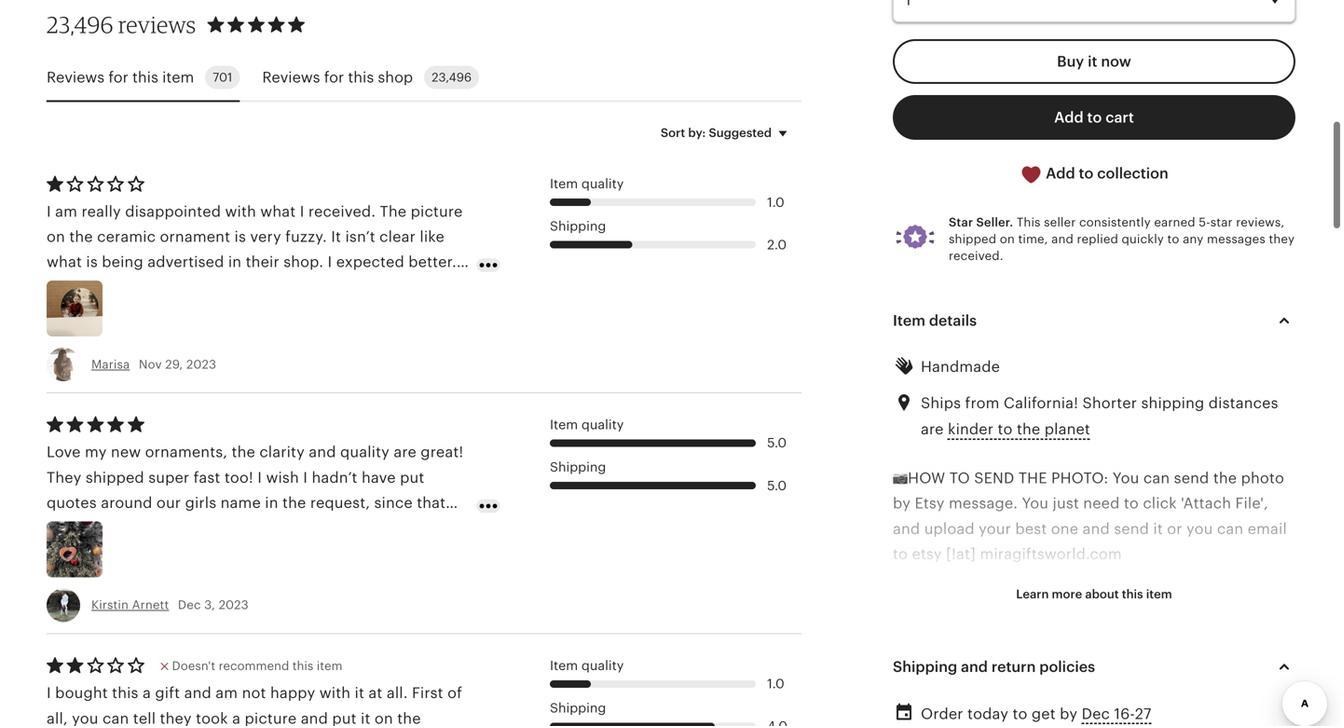 Task type: vqa. For each thing, say whether or not it's contained in the screenshot.
FOOD
no



Task type: locate. For each thing, give the bounding box(es) containing it.
0 horizontal spatial by
[[893, 495, 911, 512]]

upload
[[925, 521, 975, 537]]

they down reviews,
[[1270, 232, 1295, 246]]

0 horizontal spatial 23,496
[[47, 11, 114, 38]]

and down seller
[[1052, 232, 1074, 246]]

shipping
[[1142, 395, 1205, 412]]

0 vertical spatial 5.0
[[768, 436, 787, 451]]

1 horizontal spatial shipped
[[949, 232, 997, 246]]

shipped up received. on the right of the page
[[949, 232, 997, 246]]

this for reviews for this shop
[[348, 69, 374, 86]]

it left the or
[[1154, 521, 1164, 537]]

0 vertical spatial 23,496
[[47, 11, 114, 38]]

you inside 📷how to send the photo:  you can send the photo by etsy message. you just need to click 'attach file', and upload your best one and send it or you can email to  etsy [!at] miragiftsworld.com
[[1187, 521, 1214, 537]]

photo
[[1242, 470, 1285, 487]]

the inside the ★ can i send different pictures for the sets? - yes, you can send different pictures for each ornament.
[[1148, 597, 1172, 614]]

2 horizontal spatial on
[[1000, 232, 1015, 246]]

0 vertical spatial that
[[417, 495, 446, 512]]

this inside the i bought this a gift and am not happy with it at all. first of all, you can tell they took a picture and put it on th
[[112, 685, 139, 702]]

item quality for 2.0
[[550, 176, 624, 191]]

both
[[1015, 698, 1049, 715]]

0 vertical spatial different
[[994, 597, 1056, 614]]

1 vertical spatial you
[[1023, 495, 1049, 512]]

add inside add to collection button
[[1046, 165, 1076, 182]]

0 vertical spatial are
[[921, 421, 944, 438]]

0 horizontal spatial dec
[[178, 598, 201, 612]]

1 horizontal spatial item
[[317, 659, 343, 673]]

star
[[1211, 215, 1234, 229]]

can for you
[[913, 698, 942, 715]]

0 vertical spatial pictures
[[1060, 597, 1120, 614]]

1 vertical spatial item
[[1147, 587, 1173, 601]]

1 vertical spatial they
[[160, 710, 192, 726]]

and left return
[[962, 659, 988, 676]]

i
[[258, 469, 262, 486], [303, 469, 308, 486], [946, 597, 950, 614], [47, 685, 51, 702]]

that up the purchase
[[296, 520, 325, 537]]

you up need
[[1113, 470, 1140, 487]]

📷how
[[893, 470, 946, 487]]

you down 'bought'
[[72, 710, 98, 726]]

★ inside the ★ can i send different pictures for the sets? - yes, you can send different pictures for each ornament.
[[893, 597, 908, 614]]

message.
[[949, 495, 1018, 512]]

time,
[[1019, 232, 1049, 246]]

name
[[221, 495, 261, 512]]

and down with
[[301, 710, 328, 726]]

on down at
[[375, 710, 393, 726]]

to left cart
[[1088, 109, 1103, 126]]

1 vertical spatial on
[[130, 520, 149, 537]]

email
[[1248, 521, 1288, 537]]

that up fault.
[[417, 495, 446, 512]]

my up the 'again.'
[[361, 520, 383, 537]]

0 horizontal spatial reviews
[[47, 69, 105, 86]]

learn more about this item
[[1017, 587, 1173, 601]]

but
[[267, 520, 292, 537]]

send
[[1175, 470, 1210, 487], [1115, 521, 1150, 537], [954, 597, 989, 614], [997, 622, 1032, 639]]

shipping and return policies button
[[877, 645, 1313, 690]]

1 vertical spatial that
[[296, 520, 325, 537]]

overall,
[[47, 546, 103, 562]]

this left shop
[[348, 69, 374, 86]]

recommend
[[219, 659, 289, 673]]

0 horizontal spatial are
[[394, 444, 417, 461]]

yes,
[[903, 622, 932, 639]]

you up ornament.
[[936, 622, 963, 639]]

you inside the i bought this a gift and am not happy with it at all. first of all, you can tell they took a picture and put it on th
[[72, 710, 98, 726]]

to left "etsy"
[[893, 546, 908, 563]]

put up since
[[400, 469, 425, 486]]

the right in
[[283, 495, 306, 512]]

buy
[[1058, 53, 1085, 70]]

0 vertical spatial 1.0
[[768, 195, 785, 210]]

1.0
[[768, 195, 785, 210], [768, 677, 785, 692]]

item left 701 at the left top of page
[[162, 69, 194, 86]]

23,496
[[47, 11, 114, 38], [432, 70, 472, 84]]

this right about
[[1123, 587, 1144, 601]]

can inside the ★ can i send different pictures for the sets? - yes, you can send different pictures for each ornament.
[[967, 622, 993, 639]]

0 horizontal spatial you
[[1023, 495, 1049, 512]]

2 horizontal spatial item
[[1147, 587, 1173, 601]]

dec left 3,
[[178, 598, 201, 612]]

can inside the i bought this a gift and am not happy with it at all. first of all, you can tell they took a picture and put it on th
[[103, 710, 129, 726]]

can
[[1144, 470, 1171, 487], [1218, 521, 1244, 537], [967, 622, 993, 639], [103, 710, 129, 726]]

item inside dropdown button
[[893, 312, 926, 329]]

by left etsy
[[893, 495, 911, 512]]

2 can from the top
[[913, 698, 942, 715]]

23,496 inside tab list
[[432, 70, 472, 84]]

send up 'attach
[[1175, 470, 1210, 487]]

2 ★ from the top
[[893, 698, 908, 715]]

experience.
[[149, 546, 235, 562]]

★ for ★ can i send different pictures for the sets? - yes, you can send different pictures for each ornament.
[[893, 597, 908, 614]]

can down ornament.
[[913, 698, 942, 715]]

item details button
[[877, 298, 1313, 343]]

2023 right 29,
[[186, 357, 216, 371]]

reviews down 23,496 reviews
[[47, 69, 105, 86]]

i up all, at the left bottom of the page
[[47, 685, 51, 702]]

doesn't
[[172, 659, 216, 673]]

best
[[1016, 521, 1048, 537]]

i right wish
[[303, 469, 308, 486]]

clarity
[[260, 444, 305, 461]]

2 vertical spatial item quality
[[550, 658, 624, 673]]

1 vertical spatial add
[[1046, 165, 1076, 182]]

can inside the ★ can i send different pictures for the sets? - yes, you can send different pictures for each ornament.
[[913, 597, 942, 614]]

this down reviews at the left top of the page
[[132, 69, 158, 86]]

2 5.0 from the top
[[768, 478, 787, 493]]

1 vertical spatial ★
[[893, 698, 908, 715]]

0 horizontal spatial a
[[143, 685, 151, 702]]

can
[[913, 597, 942, 614], [913, 698, 942, 715]]

by right get
[[1060, 706, 1078, 723]]

put
[[400, 469, 425, 486], [332, 710, 357, 726]]

0 vertical spatial shipped
[[949, 232, 997, 246]]

2 reviews from the left
[[262, 69, 320, 86]]

1 vertical spatial 5.0
[[768, 478, 787, 493]]

a right took
[[232, 710, 241, 726]]

0 vertical spatial can
[[913, 597, 942, 614]]

item
[[550, 176, 578, 191], [893, 312, 926, 329], [550, 417, 578, 432], [550, 658, 578, 673]]

this up tell
[[112, 685, 139, 702]]

the up too!
[[232, 444, 255, 461]]

5.0 for item quality
[[768, 436, 787, 451]]

0 vertical spatial put
[[400, 469, 425, 486]]

order
[[921, 706, 964, 723]]

can down file',
[[1218, 521, 1244, 537]]

purchase
[[289, 546, 357, 562]]

23,496 up reviews for this item
[[47, 11, 114, 38]]

since
[[374, 495, 413, 512]]

0 vertical spatial they
[[1270, 232, 1295, 246]]

1 horizontal spatial on
[[375, 710, 393, 726]]

1 vertical spatial are
[[394, 444, 417, 461]]

1 horizontal spatial are
[[921, 421, 944, 438]]

star
[[949, 215, 974, 229]]

i inside the i bought this a gift and am not happy with it at all. first of all, you can tell they took a picture and put it on th
[[47, 685, 51, 702]]

0 horizontal spatial my
[[85, 444, 107, 461]]

1 vertical spatial by
[[1060, 706, 1078, 723]]

they down gift
[[160, 710, 192, 726]]

and inside dropdown button
[[962, 659, 988, 676]]

you right the or
[[1187, 521, 1214, 537]]

1 item quality from the top
[[550, 176, 624, 191]]

1 can from the top
[[913, 597, 942, 614]]

add inside add to cart button
[[1055, 109, 1084, 126]]

reviews right 701 at the left top of page
[[262, 69, 320, 86]]

0 vertical spatial my
[[85, 444, 107, 461]]

add to collection button
[[893, 151, 1296, 197]]

shipped inside this seller consistently earned 5-star reviews, shipped on time, and replied quickly to any messages they received.
[[949, 232, 997, 246]]

the left sets?
[[1148, 597, 1172, 614]]

1 vertical spatial ornaments,
[[181, 520, 263, 537]]

it left at
[[355, 685, 365, 702]]

and inside this seller consistently earned 5-star reviews, shipped on time, and replied quickly to any messages they received.
[[1052, 232, 1074, 246]]

0 horizontal spatial item
[[162, 69, 194, 86]]

0 horizontal spatial that
[[296, 520, 325, 537]]

★ can i send different pictures for the sets? - yes, you can send different pictures for each ornament.
[[893, 597, 1227, 664]]

1 vertical spatial 23,496
[[432, 70, 472, 84]]

shipping
[[550, 219, 606, 234], [550, 460, 606, 475], [893, 659, 958, 676], [550, 701, 606, 716]]

can up click on the right of the page
[[1144, 470, 1171, 487]]

kinder
[[948, 421, 994, 438]]

view details of this review photo by marisa image
[[47, 281, 103, 337]]

1 vertical spatial put
[[332, 710, 357, 726]]

for down sets?
[[1167, 622, 1187, 639]]

shipped inside love my new ornaments, the clarity and quality are great! they shipped super fast too! i wish i hadn't have put quotes around our girls name in the request, since that showed up on the ornaments, but that was my fault. overall, great experience. would purchase again.
[[86, 469, 144, 486]]

by:
[[689, 126, 706, 140]]

ornaments, up super on the left
[[145, 444, 228, 461]]

first
[[412, 685, 444, 702]]

1 horizontal spatial by
[[1060, 706, 1078, 723]]

you down "the"
[[1023, 495, 1049, 512]]

0 horizontal spatial on
[[130, 520, 149, 537]]

1 horizontal spatial 2023
[[219, 598, 249, 612]]

shipped down new at the bottom of page
[[86, 469, 144, 486]]

the up 'attach
[[1214, 470, 1238, 487]]

can up shipping and return policies at right bottom
[[967, 622, 993, 639]]

it inside buy it now button
[[1088, 53, 1098, 70]]

1 ★ from the top
[[893, 597, 908, 614]]

the
[[1017, 421, 1041, 438], [232, 444, 255, 461], [1214, 470, 1238, 487], [283, 495, 306, 512], [153, 520, 177, 537], [1148, 597, 1172, 614]]

1 horizontal spatial a
[[232, 710, 241, 726]]

ornaments,
[[145, 444, 228, 461], [181, 520, 263, 537]]

dec left 16-
[[1082, 706, 1111, 723]]

on inside the i bought this a gift and am not happy with it at all. first of all, you can tell they took a picture and put it on th
[[375, 710, 393, 726]]

and up hadn't at the left of the page
[[309, 444, 336, 461]]

that
[[417, 495, 446, 512], [296, 520, 325, 537]]

on right the up
[[130, 520, 149, 537]]

0 horizontal spatial they
[[160, 710, 192, 726]]

this for i bought this a gift and am not happy with it at all. first of all, you can tell they took a picture and put it on th
[[112, 685, 139, 702]]

★
[[893, 597, 908, 614], [893, 698, 908, 715]]

1 vertical spatial 1.0
[[768, 677, 785, 692]]

2023 right 3,
[[219, 598, 249, 612]]

quotes
[[47, 495, 97, 512]]

★ left order
[[893, 698, 908, 715]]

add left cart
[[1055, 109, 1084, 126]]

put down with
[[332, 710, 357, 726]]

the down our
[[153, 520, 177, 537]]

0 vertical spatial item
[[162, 69, 194, 86]]

and down need
[[1083, 521, 1111, 537]]

1 5.0 from the top
[[768, 436, 787, 451]]

they inside the i bought this a gift and am not happy with it at all. first of all, you can tell they took a picture and put it on th
[[160, 710, 192, 726]]

my left new at the bottom of page
[[85, 444, 107, 461]]

in
[[265, 495, 279, 512]]

★ up - on the right bottom of page
[[893, 597, 908, 614]]

a left gift
[[143, 685, 151, 702]]

fault.
[[387, 520, 424, 537]]

23,496 right shop
[[432, 70, 472, 84]]

1 horizontal spatial they
[[1270, 232, 1295, 246]]

different down miragiftsworld.com
[[994, 597, 1056, 614]]

2 item quality from the top
[[550, 417, 624, 432]]

item up with
[[317, 659, 343, 673]]

add up seller
[[1046, 165, 1076, 182]]

to down earned
[[1168, 232, 1180, 246]]

1 horizontal spatial that
[[417, 495, 446, 512]]

2 vertical spatial item
[[317, 659, 343, 673]]

around
[[101, 495, 153, 512]]

1 vertical spatial item quality
[[550, 417, 624, 432]]

on down seller.
[[1000, 232, 1015, 246]]

item
[[162, 69, 194, 86], [1147, 587, 1173, 601], [317, 659, 343, 673]]

2 vertical spatial on
[[375, 710, 393, 726]]

kinder to the planet button
[[948, 416, 1091, 443]]

1 horizontal spatial reviews
[[262, 69, 320, 86]]

can for i
[[913, 597, 942, 614]]

1 vertical spatial dec
[[1082, 706, 1111, 723]]

1 horizontal spatial you
[[1113, 470, 1140, 487]]

1 vertical spatial 2023
[[219, 598, 249, 612]]

reviews,
[[1237, 215, 1285, 229]]

23,496 for 23,496
[[432, 70, 472, 84]]

1 horizontal spatial 23,496
[[432, 70, 472, 84]]

1 reviews from the left
[[47, 69, 105, 86]]

by inside 📷how to send the photo:  you can send the photo by etsy message. you just need to click 'attach file', and upload your best one and send it or you can email to  etsy [!at] miragiftsworld.com
[[893, 495, 911, 512]]

different down more
[[1037, 622, 1099, 639]]

on inside this seller consistently earned 5-star reviews, shipped on time, and replied quickly to any messages they received.
[[1000, 232, 1015, 246]]

kirstin arnett link
[[91, 598, 169, 612]]

1 vertical spatial can
[[913, 698, 942, 715]]

each
[[1191, 622, 1227, 639]]

1 vertical spatial my
[[361, 520, 383, 537]]

and up "etsy"
[[893, 521, 921, 537]]

details
[[930, 312, 977, 329]]

just
[[1053, 495, 1080, 512]]

this for reviews for this item
[[132, 69, 158, 86]]

0 vertical spatial item quality
[[550, 176, 624, 191]]

can left tell
[[103, 710, 129, 726]]

1 horizontal spatial put
[[400, 469, 425, 486]]

tab list
[[47, 55, 802, 102]]

2023
[[186, 357, 216, 371], [219, 598, 249, 612]]

this up happy
[[293, 659, 314, 673]]

item left sets?
[[1147, 587, 1173, 601]]

0 vertical spatial ★
[[893, 597, 908, 614]]

are down ships
[[921, 421, 944, 438]]

quickly
[[1122, 232, 1165, 246]]

0 vertical spatial by
[[893, 495, 911, 512]]

on inside love my new ornaments, the clarity and quality are great! they shipped super fast too! i wish i hadn't have put quotes around our girls name in the request, since that showed up on the ornaments, but that was my fault. overall, great experience. would purchase again.
[[130, 520, 149, 537]]

add
[[1055, 109, 1084, 126], [1046, 165, 1076, 182]]

not
[[242, 685, 266, 702]]

i down "[!at]"
[[946, 597, 950, 614]]

5.0
[[768, 436, 787, 451], [768, 478, 787, 493]]

to inside this seller consistently earned 5-star reviews, shipped on time, and replied quickly to any messages they received.
[[1168, 232, 1180, 246]]

need
[[1084, 495, 1120, 512]]

nov
[[139, 357, 162, 371]]

it right buy
[[1088, 53, 1098, 70]]

0 horizontal spatial shipped
[[86, 469, 144, 486]]

send
[[975, 470, 1015, 487]]

click
[[1144, 495, 1178, 512]]

the down california!
[[1017, 421, 1041, 438]]

now
[[1102, 53, 1132, 70]]

0 horizontal spatial put
[[332, 710, 357, 726]]

0 vertical spatial 2023
[[186, 357, 216, 371]]

you inside the ★ can i send different pictures for the sets? - yes, you can send different pictures for each ornament.
[[936, 622, 963, 639]]

5-
[[1199, 215, 1211, 229]]

can up "yes,"
[[913, 597, 942, 614]]

0 vertical spatial on
[[1000, 232, 1015, 246]]

3 item quality from the top
[[550, 658, 624, 673]]

add to cart button
[[893, 95, 1296, 140]]

are
[[921, 421, 944, 438], [394, 444, 417, 461]]

are up have
[[394, 444, 417, 461]]

📷how to send the photo:  you can send the photo by etsy message. you just need to click 'attach file', and upload your best one and send it or you can email to  etsy [!at] miragiftsworld.com
[[893, 470, 1288, 563]]

1 vertical spatial shipped
[[86, 469, 144, 486]]

[!at]
[[947, 546, 976, 563]]

ornaments, down "name"
[[181, 520, 263, 537]]

0 vertical spatial add
[[1055, 109, 1084, 126]]



Task type: describe. For each thing, give the bounding box(es) containing it.
and down doesn't
[[184, 685, 212, 702]]

at
[[369, 685, 383, 702]]

sides?
[[1053, 698, 1098, 715]]

too!
[[225, 469, 254, 486]]

ships
[[921, 395, 962, 412]]

tell
[[133, 710, 156, 726]]

wish
[[266, 469, 299, 486]]

earned
[[1155, 215, 1196, 229]]

bought
[[55, 685, 108, 702]]

marisa
[[91, 357, 130, 371]]

reviews for this item
[[47, 69, 194, 86]]

★ can you print both sides?
[[893, 698, 1098, 715]]

item inside dropdown button
[[1147, 587, 1173, 601]]

one
[[1052, 521, 1079, 537]]

love
[[47, 444, 81, 461]]

learn
[[1017, 587, 1050, 601]]

0 vertical spatial ornaments,
[[145, 444, 228, 461]]

to left get
[[1013, 706, 1028, 723]]

reviews for reviews for this item
[[47, 69, 105, 86]]

they
[[47, 469, 82, 486]]

2.0
[[768, 237, 787, 252]]

sort
[[661, 126, 686, 140]]

return
[[992, 659, 1036, 676]]

miragiftsworld.com
[[981, 546, 1123, 563]]

about
[[1086, 587, 1120, 601]]

girls
[[185, 495, 217, 512]]

this
[[1017, 215, 1041, 229]]

it down at
[[361, 710, 371, 726]]

3,
[[204, 598, 215, 612]]

love my new ornaments, the clarity and quality are great! they shipped super fast too! i wish i hadn't have put quotes around our girls name in the request, since that showed up on the ornaments, but that was my fault. overall, great experience. would purchase again.
[[47, 444, 464, 562]]

i right too!
[[258, 469, 262, 486]]

'attach
[[1182, 495, 1232, 512]]

they inside this seller consistently earned 5-star reviews, shipped on time, and replied quickly to any messages they received.
[[1270, 232, 1295, 246]]

for left shop
[[324, 69, 344, 86]]

to right kinder
[[998, 421, 1013, 438]]

quality inside love my new ornaments, the clarity and quality are great! they shipped super fast too! i wish i hadn't have put quotes around our girls name in the request, since that showed up on the ornaments, but that was my fault. overall, great experience. would purchase again.
[[340, 444, 390, 461]]

ships from california! shorter shipping distances are
[[921, 395, 1279, 438]]

are inside ships from california! shorter shipping distances are
[[921, 421, 944, 438]]

suggested
[[709, 126, 772, 140]]

picture
[[245, 710, 297, 726]]

send down click on the right of the page
[[1115, 521, 1150, 537]]

shipping inside dropdown button
[[893, 659, 958, 676]]

order today to get by dec 16-27
[[921, 706, 1152, 723]]

am
[[216, 685, 238, 702]]

great
[[107, 546, 145, 562]]

i bought this a gift and am not happy with it at all. first of all, you can tell they took a picture and put it on th
[[47, 685, 463, 726]]

★ for ★ can you print both sides?
[[893, 698, 908, 715]]

handmade
[[921, 358, 1001, 375]]

item for doesn't recommend this item
[[317, 659, 343, 673]]

sort by: suggested button
[[647, 113, 809, 152]]

i inside the ★ can i send different pictures for the sets? - yes, you can send different pictures for each ornament.
[[946, 597, 950, 614]]

0 vertical spatial a
[[143, 685, 151, 702]]

was
[[329, 520, 357, 537]]

super
[[148, 469, 190, 486]]

and inside love my new ornaments, the clarity and quality are great! they shipped super fast too! i wish i hadn't have put quotes around our girls name in the request, since that showed up on the ornaments, but that was my fault. overall, great experience. would purchase again.
[[309, 444, 336, 461]]

buy it now button
[[893, 39, 1296, 84]]

the inside button
[[1017, 421, 1041, 438]]

marisa link
[[91, 357, 130, 371]]

0 vertical spatial you
[[1113, 470, 1140, 487]]

consistently
[[1080, 215, 1151, 229]]

etsy
[[915, 495, 945, 512]]

hadn't
[[312, 469, 358, 486]]

to left collection
[[1079, 165, 1094, 182]]

any
[[1184, 232, 1204, 246]]

1 horizontal spatial my
[[361, 520, 383, 537]]

marisa nov 29, 2023
[[91, 357, 216, 371]]

seller.
[[977, 215, 1014, 229]]

messages
[[1208, 232, 1266, 246]]

5.0 for shipping
[[768, 478, 787, 493]]

with
[[320, 685, 351, 702]]

item quality for 5.0
[[550, 417, 624, 432]]

took
[[196, 710, 228, 726]]

have
[[362, 469, 396, 486]]

701
[[213, 70, 233, 84]]

you left the "print"
[[946, 698, 972, 715]]

again.
[[361, 546, 405, 562]]

0 vertical spatial dec
[[178, 598, 201, 612]]

our
[[157, 495, 181, 512]]

would
[[239, 546, 285, 562]]

doesn't recommend this item
[[172, 659, 343, 673]]

for down 23,496 reviews
[[109, 69, 129, 86]]

to left click on the right of the page
[[1125, 495, 1140, 512]]

this inside dropdown button
[[1123, 587, 1144, 601]]

great!
[[421, 444, 464, 461]]

get
[[1032, 706, 1056, 723]]

-
[[893, 622, 899, 639]]

view details of this review photo by kirstin arnett image
[[47, 522, 103, 578]]

1 horizontal spatial dec
[[1082, 706, 1111, 723]]

16-
[[1115, 706, 1136, 723]]

etsy
[[912, 546, 942, 563]]

item for reviews for this item
[[162, 69, 194, 86]]

the
[[1019, 470, 1048, 487]]

request,
[[310, 495, 370, 512]]

item details
[[893, 312, 977, 329]]

tab list containing reviews for this item
[[47, 55, 802, 102]]

planet
[[1045, 421, 1091, 438]]

arnett
[[132, 598, 169, 612]]

buy it now
[[1058, 53, 1132, 70]]

put inside love my new ornaments, the clarity and quality are great! they shipped super fast too! i wish i hadn't have put quotes around our girls name in the request, since that showed up on the ornaments, but that was my fault. overall, great experience. would purchase again.
[[400, 469, 425, 486]]

0 horizontal spatial 2023
[[186, 357, 216, 371]]

1 vertical spatial pictures
[[1103, 622, 1163, 639]]

add for add to collection
[[1046, 165, 1076, 182]]

1 vertical spatial different
[[1037, 622, 1099, 639]]

put inside the i bought this a gift and am not happy with it at all. first of all, you can tell they took a picture and put it on th
[[332, 710, 357, 726]]

more
[[1052, 587, 1083, 601]]

1 vertical spatial a
[[232, 710, 241, 726]]

23,496 for 23,496 reviews
[[47, 11, 114, 38]]

ornament.
[[893, 647, 968, 664]]

send down "[!at]"
[[954, 597, 989, 614]]

showed
[[47, 520, 103, 537]]

the inside 📷how to send the photo:  you can send the photo by etsy message. you just need to click 'attach file', and upload your best one and send it or you can email to  etsy [!at] miragiftsworld.com
[[1214, 470, 1238, 487]]

add for add to cart
[[1055, 109, 1084, 126]]

fast
[[194, 469, 221, 486]]

send up return
[[997, 622, 1032, 639]]

up
[[107, 520, 126, 537]]

27
[[1136, 706, 1152, 723]]

file',
[[1236, 495, 1269, 512]]

for right about
[[1124, 597, 1144, 614]]

are inside love my new ornaments, the clarity and quality are great! they shipped super fast too! i wish i hadn't have put quotes around our girls name in the request, since that showed up on the ornaments, but that was my fault. overall, great experience. would purchase again.
[[394, 444, 417, 461]]

reviews for reviews for this shop
[[262, 69, 320, 86]]

replied
[[1078, 232, 1119, 246]]

from
[[966, 395, 1000, 412]]

this for doesn't recommend this item
[[293, 659, 314, 673]]

dec 16-27 button
[[1082, 701, 1152, 726]]

print
[[976, 698, 1011, 715]]

shipping and return policies
[[893, 659, 1096, 676]]

kirstin arnett dec 3, 2023
[[91, 598, 249, 612]]

1 1.0 from the top
[[768, 195, 785, 210]]

all,
[[47, 710, 68, 726]]

it inside 📷how to send the photo:  you can send the photo by etsy message. you just need to click 'attach file', and upload your best one and send it or you can email to  etsy [!at] miragiftsworld.com
[[1154, 521, 1164, 537]]

happy
[[270, 685, 315, 702]]

2 1.0 from the top
[[768, 677, 785, 692]]

add to cart
[[1055, 109, 1135, 126]]



